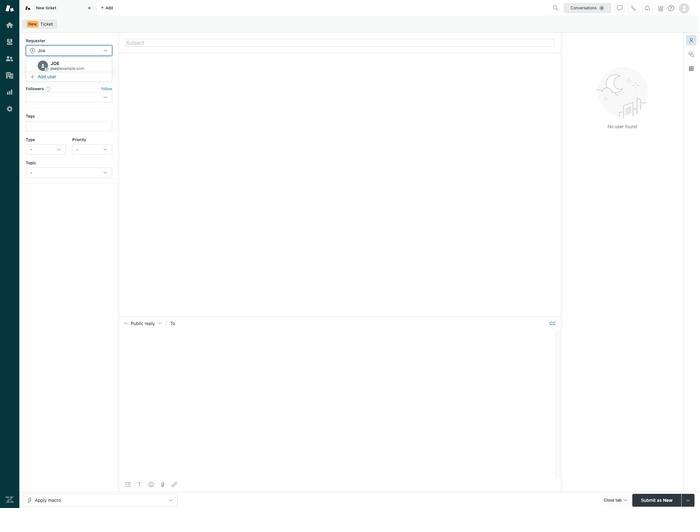 Task type: vqa. For each thing, say whether or not it's contained in the screenshot.
Admin icon on the top of page
yes



Task type: describe. For each thing, give the bounding box(es) containing it.
add attachment image
[[160, 482, 165, 487]]

search name or contact info field
[[38, 48, 100, 54]]

zendesk image
[[5, 496, 14, 504]]

organizations image
[[5, 71, 14, 80]]

views image
[[5, 38, 14, 46]]

draft mode image
[[125, 482, 131, 487]]

get help image
[[668, 5, 674, 11]]

notifications image
[[645, 5, 650, 10]]

apps image
[[689, 66, 694, 71]]

info on adding followers image
[[46, 86, 51, 92]]

zendesk support image
[[5, 4, 14, 13]]

reporting image
[[5, 88, 14, 96]]

main element
[[0, 0, 19, 508]]

secondary element
[[19, 18, 699, 31]]

minimize composer image
[[337, 314, 342, 319]]

get started image
[[5, 21, 14, 29]]



Task type: locate. For each thing, give the bounding box(es) containing it.
add link (cmd k) image
[[172, 482, 177, 487]]

insert emojis image
[[149, 482, 154, 487]]

tab
[[19, 0, 97, 16]]

customer context image
[[689, 38, 694, 43]]

None field
[[179, 320, 547, 327]]

option
[[26, 59, 112, 72]]

button displays agent's chat status as invisible. image
[[617, 5, 622, 10]]

list box
[[26, 57, 112, 82]]

format text image
[[137, 482, 142, 487]]

customers image
[[5, 54, 14, 63]]

tabs tab list
[[19, 0, 550, 16]]

Subject field
[[125, 39, 555, 47]]

close image
[[86, 5, 92, 11]]

zendesk products image
[[658, 6, 663, 11]]

admin image
[[5, 105, 14, 113]]



